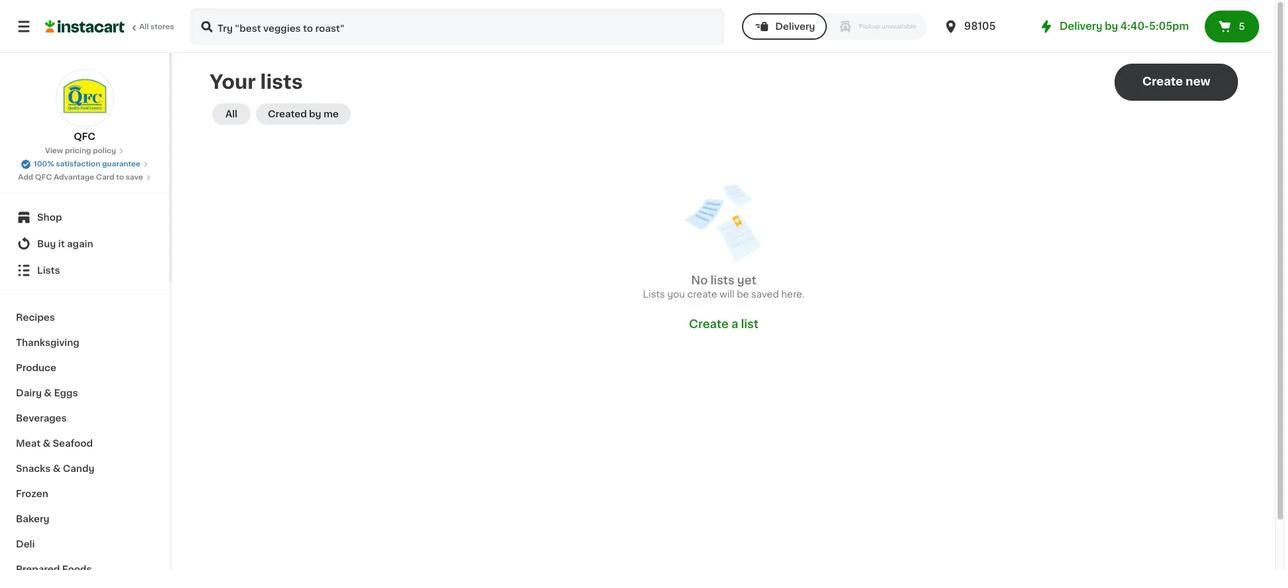 Task type: vqa. For each thing, say whether or not it's contained in the screenshot.
"&" for Meat
yes



Task type: locate. For each thing, give the bounding box(es) containing it.
1 horizontal spatial delivery
[[1060, 21, 1103, 31]]

& right meat
[[43, 439, 51, 449]]

all left stores
[[139, 23, 149, 31]]

create
[[688, 290, 718, 299]]

0 horizontal spatial delivery
[[776, 22, 816, 31]]

5:05pm
[[1150, 21, 1190, 31]]

100% satisfaction guarantee button
[[21, 157, 149, 170]]

1 vertical spatial &
[[43, 439, 51, 449]]

1 horizontal spatial lists
[[643, 290, 665, 299]]

view pricing policy
[[45, 147, 116, 155]]

1 vertical spatial create
[[689, 319, 729, 330]]

& for snacks
[[53, 464, 61, 474]]

lists
[[37, 266, 60, 275], [643, 290, 665, 299]]

& inside the meat & seafood link
[[43, 439, 51, 449]]

create new button
[[1115, 64, 1239, 101]]

0 vertical spatial lists
[[37, 266, 60, 275]]

create inside create a list "link"
[[689, 319, 729, 330]]

0 vertical spatial qfc
[[74, 132, 95, 141]]

0 vertical spatial by
[[1105, 21, 1119, 31]]

to
[[116, 174, 124, 181]]

all
[[139, 23, 149, 31], [226, 109, 238, 119]]

0 horizontal spatial create
[[689, 319, 729, 330]]

seafood
[[53, 439, 93, 449]]

instacart logo image
[[45, 19, 125, 35]]

qfc
[[74, 132, 95, 141], [35, 174, 52, 181]]

meat & seafood
[[16, 439, 93, 449]]

by
[[1105, 21, 1119, 31], [309, 109, 322, 119]]

None search field
[[190, 8, 725, 45]]

lists
[[260, 72, 303, 92], [711, 275, 735, 286]]

by for created
[[309, 109, 322, 119]]

lists left you
[[643, 290, 665, 299]]

by left 4:40-
[[1105, 21, 1119, 31]]

again
[[67, 240, 93, 249]]

deli link
[[8, 532, 161, 557]]

lists for no
[[711, 275, 735, 286]]

1 vertical spatial lists
[[711, 275, 735, 286]]

1 vertical spatial qfc
[[35, 174, 52, 181]]

0 horizontal spatial all
[[139, 23, 149, 31]]

1 vertical spatial by
[[309, 109, 322, 119]]

0 vertical spatial lists
[[260, 72, 303, 92]]

add qfc advantage card to save
[[18, 174, 143, 181]]

meat & seafood link
[[8, 431, 161, 456]]

98105 button
[[944, 8, 1023, 45]]

1 horizontal spatial create
[[1143, 76, 1184, 87]]

& inside dairy & eggs link
[[44, 389, 52, 398]]

produce
[[16, 364, 56, 373]]

all for all stores
[[139, 23, 149, 31]]

beverages link
[[8, 406, 161, 431]]

bakery
[[16, 515, 50, 524]]

lists inside no lists yet lists you create will be saved here.
[[711, 275, 735, 286]]

qfc up "view pricing policy" link
[[74, 132, 95, 141]]

all down "your"
[[226, 109, 238, 119]]

1 vertical spatial lists
[[643, 290, 665, 299]]

by inside delivery by 4:40-5:05pm link
[[1105, 21, 1119, 31]]

your lists
[[210, 72, 303, 92]]

yet
[[738, 275, 757, 286]]

add
[[18, 174, 33, 181]]

& inside 'snacks & candy' link
[[53, 464, 61, 474]]

0 vertical spatial create
[[1143, 76, 1184, 87]]

0 horizontal spatial lists
[[37, 266, 60, 275]]

lists down buy
[[37, 266, 60, 275]]

all inside button
[[226, 109, 238, 119]]

0 horizontal spatial lists
[[260, 72, 303, 92]]

0 horizontal spatial qfc
[[35, 174, 52, 181]]

no lists yet lists you create will be saved here.
[[643, 275, 805, 299]]

saved
[[752, 290, 779, 299]]

be
[[737, 290, 749, 299]]

created by me
[[268, 109, 339, 119]]

view
[[45, 147, 63, 155]]

delivery
[[1060, 21, 1103, 31], [776, 22, 816, 31]]

0 vertical spatial all
[[139, 23, 149, 31]]

guarantee
[[102, 161, 141, 168]]

by inside created by me button
[[309, 109, 322, 119]]

no
[[692, 275, 708, 286]]

thanksgiving link
[[8, 330, 161, 356]]

create left the a
[[689, 319, 729, 330]]

1 horizontal spatial all
[[226, 109, 238, 119]]

dairy & eggs link
[[8, 381, 161, 406]]

your
[[210, 72, 256, 92]]

create
[[1143, 76, 1184, 87], [689, 319, 729, 330]]

0 vertical spatial &
[[44, 389, 52, 398]]

2 vertical spatial &
[[53, 464, 61, 474]]

beverages
[[16, 414, 67, 423]]

qfc link
[[55, 69, 114, 143]]

1 horizontal spatial by
[[1105, 21, 1119, 31]]

1 horizontal spatial lists
[[711, 275, 735, 286]]

lists inside no lists yet lists you create will be saved here.
[[643, 290, 665, 299]]

& left eggs
[[44, 389, 52, 398]]

0 horizontal spatial by
[[309, 109, 322, 119]]

1 vertical spatial all
[[226, 109, 238, 119]]

lists up the created
[[260, 72, 303, 92]]

create left new
[[1143, 76, 1184, 87]]

lists up will
[[711, 275, 735, 286]]

new
[[1186, 76, 1211, 87]]

4:40-
[[1121, 21, 1150, 31]]

5
[[1239, 22, 1246, 31]]

qfc down 100%
[[35, 174, 52, 181]]

& for dairy
[[44, 389, 52, 398]]

delivery by 4:40-5:05pm
[[1060, 21, 1190, 31]]

&
[[44, 389, 52, 398], [43, 439, 51, 449], [53, 464, 61, 474]]

snacks & candy
[[16, 464, 95, 474]]

create for create new
[[1143, 76, 1184, 87]]

created
[[268, 109, 307, 119]]

& left 'candy'
[[53, 464, 61, 474]]

create a list link
[[689, 317, 759, 332]]

qfc logo image
[[55, 69, 114, 127]]

save
[[126, 174, 143, 181]]

me
[[324, 109, 339, 119]]

by left me at the left top of the page
[[309, 109, 322, 119]]

delivery inside button
[[776, 22, 816, 31]]

create inside create new button
[[1143, 76, 1184, 87]]



Task type: describe. For each thing, give the bounding box(es) containing it.
candy
[[63, 464, 95, 474]]

frozen link
[[8, 482, 161, 507]]

dairy & eggs
[[16, 389, 78, 398]]

1 horizontal spatial qfc
[[74, 132, 95, 141]]

lists for your
[[260, 72, 303, 92]]

service type group
[[743, 13, 928, 40]]

card
[[96, 174, 114, 181]]

bakery link
[[8, 507, 161, 532]]

buy it again link
[[8, 231, 161, 257]]

recipes
[[16, 313, 55, 322]]

list
[[741, 319, 759, 330]]

delivery by 4:40-5:05pm link
[[1039, 19, 1190, 35]]

it
[[58, 240, 65, 249]]

eggs
[[54, 389, 78, 398]]

frozen
[[16, 490, 48, 499]]

by for delivery
[[1105, 21, 1119, 31]]

all stores link
[[45, 8, 175, 45]]

& for meat
[[43, 439, 51, 449]]

create new
[[1143, 76, 1211, 87]]

snacks & candy link
[[8, 456, 161, 482]]

policy
[[93, 147, 116, 155]]

snacks
[[16, 464, 51, 474]]

recipes link
[[8, 305, 161, 330]]

create a list
[[689, 319, 759, 330]]

will
[[720, 290, 735, 299]]

lists inside "lists" link
[[37, 266, 60, 275]]

meat
[[16, 439, 41, 449]]

advantage
[[54, 174, 94, 181]]

100% satisfaction guarantee
[[34, 161, 141, 168]]

stores
[[151, 23, 174, 31]]

delivery for delivery
[[776, 22, 816, 31]]

view pricing policy link
[[45, 146, 124, 157]]

deli
[[16, 540, 35, 549]]

created by me button
[[256, 104, 351, 125]]

create for create a list
[[689, 319, 729, 330]]

a
[[732, 319, 739, 330]]

all button
[[212, 104, 251, 125]]

thanksgiving
[[16, 338, 79, 348]]

satisfaction
[[56, 161, 100, 168]]

here.
[[782, 290, 805, 299]]

delivery for delivery by 4:40-5:05pm
[[1060, 21, 1103, 31]]

lists link
[[8, 257, 161, 284]]

all for all
[[226, 109, 238, 119]]

all stores
[[139, 23, 174, 31]]

98105
[[965, 21, 996, 31]]

delivery button
[[743, 13, 828, 40]]

shop link
[[8, 204, 161, 231]]

buy
[[37, 240, 56, 249]]

5 button
[[1206, 11, 1260, 42]]

dairy
[[16, 389, 42, 398]]

100%
[[34, 161, 54, 168]]

Search field
[[191, 9, 724, 44]]

shop
[[37, 213, 62, 222]]

buy it again
[[37, 240, 93, 249]]

pricing
[[65, 147, 91, 155]]

produce link
[[8, 356, 161, 381]]

add qfc advantage card to save link
[[18, 173, 151, 183]]

you
[[668, 290, 685, 299]]



